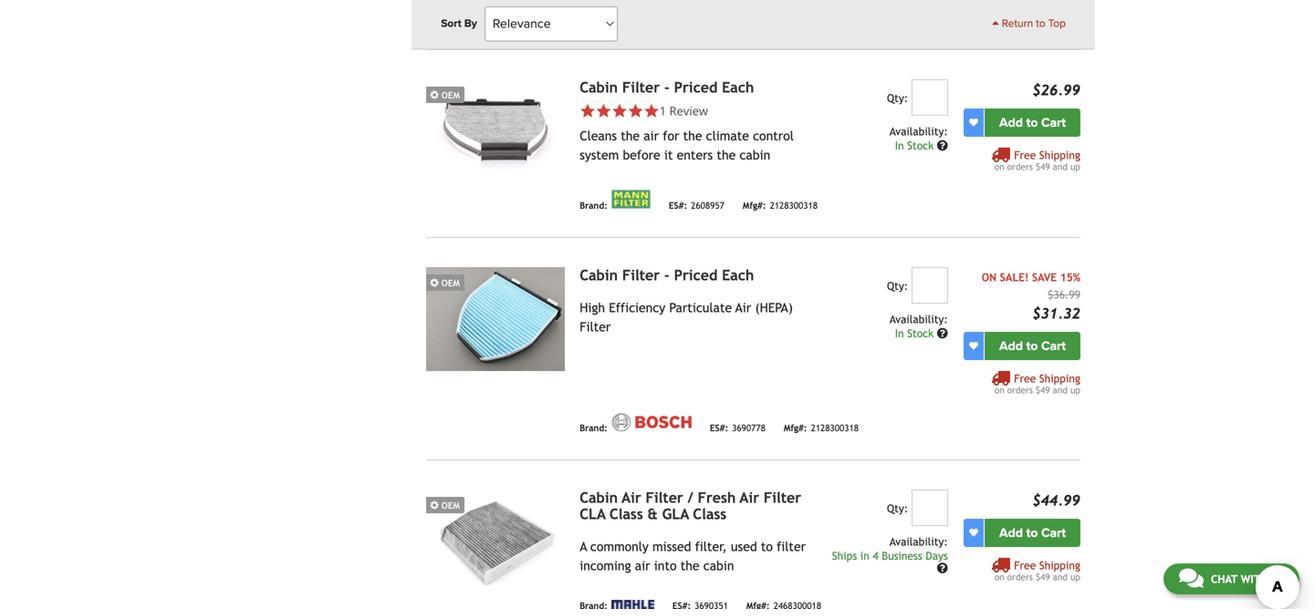 Task type: locate. For each thing, give the bounding box(es) containing it.
1 vertical spatial -
[[664, 267, 670, 284]]

2608957
[[691, 200, 725, 211]]

2 horizontal spatial star image
[[644, 103, 660, 119]]

ships
[[832, 550, 857, 563]]

brand: left hengst - corporate logo on the top of the page
[[580, 12, 608, 23]]

add to wish list image
[[969, 118, 979, 127], [969, 342, 979, 351], [969, 529, 979, 538]]

1 in stock from the top
[[895, 139, 937, 152]]

shipping for $44.99
[[1040, 559, 1081, 572]]

up
[[1071, 161, 1081, 172], [1071, 385, 1081, 395], [1071, 572, 1081, 583]]

1 vertical spatial shipping
[[1040, 372, 1081, 385]]

add to cart down $31.32
[[1000, 338, 1066, 354]]

class
[[610, 506, 643, 523], [693, 506, 727, 523]]

1 vertical spatial 2128300318
[[811, 423, 859, 434]]

filter,
[[695, 540, 727, 554]]

1 star image from the left
[[596, 103, 612, 119]]

up for $26.99
[[1071, 161, 1081, 172]]

2 vertical spatial brand:
[[580, 423, 608, 434]]

free down $31.32
[[1014, 372, 1036, 385]]

1 vertical spatial free shipping on orders $49 and up
[[995, 372, 1081, 395]]

2 cabin filter - priced each from the top
[[580, 267, 754, 284]]

1 vertical spatial priced
[[674, 267, 718, 284]]

1 add to wish list image from the top
[[969, 118, 979, 127]]

cabin down filter,
[[704, 559, 734, 573]]

/
[[688, 490, 694, 506]]

1 on from the top
[[995, 161, 1005, 172]]

3 up from the top
[[1071, 572, 1081, 583]]

on
[[995, 161, 1005, 172], [995, 385, 1005, 395], [995, 572, 1005, 583]]

2 orders from the top
[[1007, 385, 1033, 395]]

2128300318 for high efficiency particulate air (hepa) filter
[[811, 423, 859, 434]]

0 vertical spatial cart
[[1041, 115, 1066, 130]]

filter up filter
[[764, 490, 802, 506]]

0 vertical spatial brand:
[[580, 12, 608, 23]]

3 qty: from the top
[[887, 502, 908, 515]]

1 vertical spatial cabin filter - priced each link
[[580, 267, 754, 284]]

0 vertical spatial shipping
[[1040, 149, 1081, 161]]

each for the
[[722, 79, 754, 96]]

1 horizontal spatial cabin
[[740, 148, 771, 162]]

$36.99
[[1048, 288, 1081, 301]]

review
[[670, 102, 708, 119]]

the up before
[[621, 128, 640, 143]]

mfg#:
[[743, 200, 766, 211], [784, 423, 807, 434]]

0 vertical spatial mfg#:
[[743, 200, 766, 211]]

add
[[1000, 115, 1023, 130], [1000, 338, 1023, 354], [1000, 526, 1023, 541]]

3 cart from the top
[[1041, 526, 1066, 541]]

question circle image
[[937, 140, 948, 151], [937, 563, 948, 574]]

free down $26.99
[[1014, 149, 1036, 161]]

1 cabin from the top
[[580, 79, 618, 96]]

brand: left mann - corporate logo
[[580, 200, 608, 211]]

up down $26.99
[[1071, 161, 1081, 172]]

qty:
[[887, 92, 908, 104], [887, 280, 908, 292], [887, 502, 908, 515]]

mfg#: right 3690778
[[784, 423, 807, 434]]

filter
[[622, 79, 660, 96], [622, 267, 660, 284], [580, 320, 611, 334], [646, 490, 683, 506], [764, 490, 802, 506]]

2 vertical spatial $49
[[1036, 572, 1050, 583]]

es#3690778 - 2128300318 - cabin filter - priced each - high efficiency particulate air (hepa) filter - bosch - mercedes benz image
[[426, 267, 565, 371]]

the right 'into'
[[681, 559, 700, 573]]

2128300318
[[770, 200, 818, 211], [811, 423, 859, 434]]

1 vertical spatial cabin
[[704, 559, 734, 573]]

1 - from the top
[[664, 79, 670, 96]]

system
[[580, 148, 619, 162]]

and
[[1053, 161, 1068, 172], [1053, 385, 1068, 395], [1053, 572, 1068, 583]]

high efficiency particulate air (hepa) filter
[[580, 301, 793, 334]]

cabin up a
[[580, 490, 618, 506]]

0 vertical spatial availability:
[[890, 125, 948, 138]]

stock
[[908, 139, 934, 152], [908, 327, 934, 340]]

1 horizontal spatial es#:
[[710, 423, 729, 434]]

efficiency
[[609, 301, 666, 315]]

2128300318 right 3690778
[[811, 423, 859, 434]]

1 vertical spatial free
[[1014, 372, 1036, 385]]

sort by
[[441, 17, 477, 30]]

free shipping on orders $49 and up down $31.32
[[995, 372, 1081, 395]]

1 horizontal spatial mfg#:
[[784, 423, 807, 434]]

cabin air filter / fresh air filter cla class & gla class link
[[580, 490, 802, 523]]

to right used
[[761, 540, 773, 554]]

mfg#: 2128300318 down control
[[743, 200, 818, 211]]

(hepa)
[[755, 301, 793, 315]]

free
[[1014, 149, 1036, 161], [1014, 372, 1036, 385], [1014, 559, 1036, 572]]

add to cart down $26.99
[[1000, 115, 1066, 130]]

mfg#: 2128300318 for high efficiency particulate air (hepa) filter
[[784, 423, 859, 434]]

add to cart button down $31.32
[[985, 332, 1081, 360]]

2 vertical spatial cabin
[[580, 490, 618, 506]]

2 each from the top
[[722, 267, 754, 284]]

sale!
[[1000, 271, 1029, 284]]

es#:
[[669, 200, 687, 211], [710, 423, 729, 434]]

mfg#: 2128300318 right 3690778
[[784, 423, 859, 434]]

on for $26.99
[[995, 161, 1005, 172]]

$49
[[1036, 161, 1050, 172], [1036, 385, 1050, 395], [1036, 572, 1050, 583]]

0 vertical spatial 2128300318
[[770, 200, 818, 211]]

1 vertical spatial air
[[635, 559, 650, 573]]

cabin filter - priced each link up efficiency
[[580, 267, 754, 284]]

shipping down $31.32
[[1040, 372, 1081, 385]]

free shipping on orders $49 and up down $26.99
[[995, 149, 1081, 172]]

1 add from the top
[[1000, 115, 1023, 130]]

es#: 3690778
[[710, 423, 766, 434]]

priced for air
[[674, 267, 718, 284]]

cabin air filter / fresh air filter cla class & gla class
[[580, 490, 802, 523]]

3 availability: from the top
[[890, 536, 948, 548]]

0 vertical spatial up
[[1071, 161, 1081, 172]]

cabin filter - priced each link for particulate
[[580, 267, 754, 284]]

1 cabin filter - priced each link from the top
[[580, 79, 754, 96]]

1 vertical spatial add to cart
[[1000, 338, 1066, 354]]

cabin filter - priced each for particulate
[[580, 267, 754, 284]]

filter
[[777, 540, 806, 554]]

priced up particulate
[[674, 267, 718, 284]]

cabin down control
[[740, 148, 771, 162]]

in stock
[[895, 139, 937, 152], [895, 327, 937, 340]]

2 vertical spatial add
[[1000, 526, 1023, 541]]

0 horizontal spatial cabin
[[704, 559, 734, 573]]

2 cabin from the top
[[580, 267, 618, 284]]

filter up efficiency
[[622, 267, 660, 284]]

0 horizontal spatial class
[[610, 506, 643, 523]]

qty: for on sale!                         save 15%
[[887, 280, 908, 292]]

each
[[722, 79, 754, 96], [722, 267, 754, 284]]

top
[[1049, 17, 1066, 30]]

and down $31.32
[[1053, 385, 1068, 395]]

0 vertical spatial free
[[1014, 149, 1036, 161]]

3 $49 from the top
[[1036, 572, 1050, 583]]

1 vertical spatial cabin filter - priced each
[[580, 267, 754, 284]]

add to cart button
[[985, 108, 1081, 137], [985, 332, 1081, 360], [985, 519, 1081, 547]]

the down climate
[[717, 148, 736, 162]]

2 vertical spatial add to cart
[[1000, 526, 1066, 541]]

in stock for cleans the air for the climate control system before it enters the cabin
[[895, 139, 937, 152]]

1 $49 from the top
[[1036, 161, 1050, 172]]

$49 down $44.99 on the right bottom of the page
[[1036, 572, 1050, 583]]

1 vertical spatial orders
[[1007, 385, 1033, 395]]

0 vertical spatial in
[[895, 139, 904, 152]]

0 vertical spatial cabin
[[740, 148, 771, 162]]

1 vertical spatial qty:
[[887, 280, 908, 292]]

cabin inside cabin air filter / fresh air filter cla class & gla class
[[580, 490, 618, 506]]

1 vertical spatial stock
[[908, 327, 934, 340]]

1 vertical spatial add to cart button
[[985, 332, 1081, 360]]

0 horizontal spatial star image
[[596, 103, 612, 119]]

particulate
[[669, 301, 732, 315]]

free down $44.99 on the right bottom of the page
[[1014, 559, 1036, 572]]

None number field
[[912, 79, 948, 116], [912, 267, 948, 304], [912, 490, 948, 527], [912, 79, 948, 116], [912, 267, 948, 304], [912, 490, 948, 527]]

question circle image for cabin air filter / fresh air filter cla class & gla class
[[937, 563, 948, 574]]

0 vertical spatial free shipping on orders $49 and up
[[995, 149, 1081, 172]]

1 free from the top
[[1014, 149, 1036, 161]]

cabin filter - priced each link
[[580, 79, 754, 96], [580, 267, 754, 284]]

0 vertical spatial question circle image
[[937, 140, 948, 151]]

3 add to cart from the top
[[1000, 526, 1066, 541]]

hengst - corporate logo image
[[611, 7, 651, 21]]

1 vertical spatial add to wish list image
[[969, 342, 979, 351]]

-
[[664, 79, 670, 96], [664, 267, 670, 284]]

filter inside high efficiency particulate air (hepa) filter
[[580, 320, 611, 334]]

3 free shipping on orders $49 and up from the top
[[995, 559, 1081, 583]]

2 vertical spatial free
[[1014, 559, 1036, 572]]

2 in stock from the top
[[895, 327, 937, 340]]

2 vertical spatial on
[[995, 572, 1005, 583]]

1 vertical spatial cart
[[1041, 338, 1066, 354]]

1 shipping from the top
[[1040, 149, 1081, 161]]

1 free shipping on orders $49 and up from the top
[[995, 149, 1081, 172]]

0 vertical spatial mfg#: 2128300318
[[743, 200, 818, 211]]

2 up from the top
[[1071, 385, 1081, 395]]

to down $31.32
[[1027, 338, 1038, 354]]

3 on from the top
[[995, 572, 1005, 583]]

priced up the review in the right top of the page
[[674, 79, 718, 96]]

the
[[621, 128, 640, 143], [683, 128, 702, 143], [717, 148, 736, 162], [681, 559, 700, 573]]

1 horizontal spatial class
[[693, 506, 727, 523]]

1 horizontal spatial star image
[[612, 103, 628, 119]]

1 vertical spatial each
[[722, 267, 754, 284]]

es#: left 3690778
[[710, 423, 729, 434]]

cart down $44.99 on the right bottom of the page
[[1041, 526, 1066, 541]]

free shipping on orders $49 and up down $44.99 on the right bottom of the page
[[995, 559, 1081, 583]]

on for $44.99
[[995, 572, 1005, 583]]

2 vertical spatial add to wish list image
[[969, 529, 979, 538]]

cabin inside cleans the air for the climate control system before it enters the cabin
[[740, 148, 771, 162]]

1 horizontal spatial star image
[[628, 103, 644, 119]]

each up climate
[[722, 79, 754, 96]]

1 in from the top
[[895, 139, 904, 152]]

- up efficiency
[[664, 267, 670, 284]]

1 and from the top
[[1053, 161, 1068, 172]]

1 stock from the top
[[908, 139, 934, 152]]

2 cabin filter - priced each link from the top
[[580, 267, 754, 284]]

2 vertical spatial free shipping on orders $49 and up
[[995, 559, 1081, 583]]

mfg#: 2128300318
[[743, 200, 818, 211], [784, 423, 859, 434]]

2128300318 down control
[[770, 200, 818, 211]]

in for cleans the air for the climate control system before it enters the cabin
[[895, 139, 904, 152]]

air
[[736, 301, 751, 315], [622, 490, 641, 506], [740, 490, 759, 506]]

class up filter,
[[693, 506, 727, 523]]

air
[[644, 128, 659, 143], [635, 559, 650, 573]]

1 each from the top
[[722, 79, 754, 96]]

1 orders from the top
[[1007, 161, 1033, 172]]

air left (hepa)
[[736, 301, 751, 315]]

1 vertical spatial cabin
[[580, 267, 618, 284]]

a commonly missed filter, used to filter incoming air into the cabin
[[580, 540, 806, 573]]

air right "fresh"
[[740, 490, 759, 506]]

2 in from the top
[[895, 327, 904, 340]]

$26.99
[[1033, 81, 1081, 98]]

0 vertical spatial stock
[[908, 139, 934, 152]]

1 vertical spatial on
[[995, 385, 1005, 395]]

priced
[[674, 79, 718, 96], [674, 267, 718, 284]]

cabin filter - priced each up efficiency
[[580, 267, 754, 284]]

0 vertical spatial on
[[995, 161, 1005, 172]]

and down $44.99 on the right bottom of the page
[[1053, 572, 1068, 583]]

0 horizontal spatial star image
[[580, 103, 596, 119]]

star image
[[596, 103, 612, 119], [628, 103, 644, 119]]

1 vertical spatial availability:
[[890, 313, 948, 326]]

3 cabin from the top
[[580, 490, 618, 506]]

question circle image
[[937, 328, 948, 339]]

$49 down $31.32
[[1036, 385, 1050, 395]]

es#: left 2608957
[[669, 200, 687, 211]]

cart down $26.99
[[1041, 115, 1066, 130]]

0 horizontal spatial mfg#:
[[743, 200, 766, 211]]

2 and from the top
[[1053, 385, 1068, 395]]

add to cart down $44.99 on the right bottom of the page
[[1000, 526, 1066, 541]]

1 vertical spatial up
[[1071, 385, 1081, 395]]

stock for cleans the air for the climate control system before it enters the cabin
[[908, 139, 934, 152]]

days
[[926, 550, 948, 563]]

cart
[[1041, 115, 1066, 130], [1041, 338, 1066, 354], [1041, 526, 1066, 541]]

1 review link
[[580, 102, 816, 119], [660, 102, 708, 119]]

0 vertical spatial orders
[[1007, 161, 1033, 172]]

2 vertical spatial cart
[[1041, 526, 1066, 541]]

with
[[1241, 573, 1268, 586]]

0 vertical spatial in stock
[[895, 139, 937, 152]]

1 cabin filter - priced each from the top
[[580, 79, 754, 96]]

in
[[895, 139, 904, 152], [895, 327, 904, 340]]

2 vertical spatial and
[[1053, 572, 1068, 583]]

orders
[[1007, 161, 1033, 172], [1007, 385, 1033, 395], [1007, 572, 1033, 583]]

add to cart for $26.99
[[1000, 115, 1066, 130]]

missed
[[653, 540, 691, 554]]

2 question circle image from the top
[[937, 563, 948, 574]]

cabin
[[740, 148, 771, 162], [704, 559, 734, 573]]

2 stock from the top
[[908, 327, 934, 340]]

brand:
[[580, 12, 608, 23], [580, 200, 608, 211], [580, 423, 608, 434]]

shipping down $44.99 on the right bottom of the page
[[1040, 559, 1081, 572]]

control
[[753, 128, 794, 143]]

3 shipping from the top
[[1040, 559, 1081, 572]]

cabin
[[580, 79, 618, 96], [580, 267, 618, 284], [580, 490, 618, 506]]

1 vertical spatial add
[[1000, 338, 1023, 354]]

1 vertical spatial $49
[[1036, 385, 1050, 395]]

add to cart for $44.99
[[1000, 526, 1066, 541]]

add to cart
[[1000, 115, 1066, 130], [1000, 338, 1066, 354], [1000, 526, 1066, 541]]

1 question circle image from the top
[[937, 140, 948, 151]]

- up 1
[[664, 79, 670, 96]]

2 vertical spatial up
[[1071, 572, 1081, 583]]

3 orders from the top
[[1007, 572, 1033, 583]]

to for $26.99's add to wish list icon
[[1027, 115, 1038, 130]]

2 vertical spatial availability:
[[890, 536, 948, 548]]

high
[[580, 301, 605, 315]]

to for add to wish list icon associated with $44.99
[[1027, 526, 1038, 541]]

each for (hepa)
[[722, 267, 754, 284]]

add to cart button down $44.99 on the right bottom of the page
[[985, 519, 1081, 547]]

shipping down $26.99
[[1040, 149, 1081, 161]]

2 vertical spatial shipping
[[1040, 559, 1081, 572]]

air inside cleans the air for the climate control system before it enters the cabin
[[644, 128, 659, 143]]

15%
[[1060, 271, 1081, 284]]

1 priced from the top
[[674, 79, 718, 96]]

1 cart from the top
[[1041, 115, 1066, 130]]

in
[[861, 550, 870, 563]]

ships in 4 business days
[[832, 550, 948, 563]]

question circle image for cabin filter - priced each
[[937, 140, 948, 151]]

3 brand: from the top
[[580, 423, 608, 434]]

2 vertical spatial orders
[[1007, 572, 1033, 583]]

free for $26.99
[[1014, 149, 1036, 161]]

cabin filter - priced each
[[580, 79, 754, 96], [580, 267, 754, 284]]

cabin filter - priced each link up 1
[[580, 79, 754, 96]]

a
[[580, 540, 587, 554]]

3 and from the top
[[1053, 572, 1068, 583]]

filter left /
[[646, 490, 683, 506]]

used
[[731, 540, 757, 554]]

to left top
[[1036, 17, 1046, 30]]

availability:
[[890, 125, 948, 138], [890, 313, 948, 326], [890, 536, 948, 548]]

1 vertical spatial brand:
[[580, 200, 608, 211]]

to for second add to wish list icon from the bottom
[[1027, 338, 1038, 354]]

2 vertical spatial qty:
[[887, 502, 908, 515]]

air left for
[[644, 128, 659, 143]]

shipping
[[1040, 149, 1081, 161], [1040, 372, 1081, 385], [1040, 559, 1081, 572]]

0 vertical spatial each
[[722, 79, 754, 96]]

air left & at the bottom of page
[[622, 490, 641, 506]]

filter down high on the left of the page
[[580, 320, 611, 334]]

star image up cleans on the top left of page
[[596, 103, 612, 119]]

1 review link up cleans the air for the climate control system before it enters the cabin
[[580, 102, 816, 119]]

1 up from the top
[[1071, 161, 1081, 172]]

2 priced from the top
[[674, 267, 718, 284]]

return
[[1002, 17, 1033, 30]]

cart for $44.99
[[1041, 526, 1066, 541]]

1 review
[[660, 102, 708, 119]]

the inside a commonly missed filter, used to filter incoming air into the cabin
[[681, 559, 700, 573]]

1 add to cart from the top
[[1000, 115, 1066, 130]]

cart down $31.32
[[1041, 338, 1066, 354]]

free shipping on orders $49 and up for $26.99
[[995, 149, 1081, 172]]

1 vertical spatial question circle image
[[937, 563, 948, 574]]

2 star image from the left
[[628, 103, 644, 119]]

- for air
[[664, 79, 670, 96]]

availability: for $44.99
[[890, 536, 948, 548]]

orders down $31.32
[[1007, 385, 1033, 395]]

up down $44.99 on the right bottom of the page
[[1071, 572, 1081, 583]]

0 vertical spatial $49
[[1036, 161, 1050, 172]]

0 horizontal spatial es#:
[[669, 200, 687, 211]]

1 vertical spatial es#:
[[710, 423, 729, 434]]

2 - from the top
[[664, 267, 670, 284]]

up for $44.99
[[1071, 572, 1081, 583]]

3 add from the top
[[1000, 526, 1023, 541]]

0 vertical spatial cabin filter - priced each link
[[580, 79, 754, 96]]

each up particulate
[[722, 267, 754, 284]]

0 vertical spatial add to cart button
[[985, 108, 1081, 137]]

1 vertical spatial mfg#:
[[784, 423, 807, 434]]

mfg#: right 2608957
[[743, 200, 766, 211]]

star image left 1
[[628, 103, 644, 119]]

add for $44.99
[[1000, 526, 1023, 541]]

cabin up high on the left of the page
[[580, 267, 618, 284]]

2 brand: from the top
[[580, 200, 608, 211]]

brand: for high
[[580, 423, 608, 434]]

0 vertical spatial cabin
[[580, 79, 618, 96]]

1 vertical spatial in stock
[[895, 327, 937, 340]]

2 add to cart button from the top
[[985, 332, 1081, 360]]

0 vertical spatial air
[[644, 128, 659, 143]]

add to cart button down $26.99
[[985, 108, 1081, 137]]

to down $26.99
[[1027, 115, 1038, 130]]

cabin up cleans on the top left of page
[[580, 79, 618, 96]]

$49 for $44.99
[[1036, 572, 1050, 583]]

before
[[623, 148, 661, 162]]

air left 'into'
[[635, 559, 650, 573]]

$44.99
[[1033, 492, 1081, 509]]

1 vertical spatial and
[[1053, 385, 1068, 395]]

$49 for $26.99
[[1036, 161, 1050, 172]]

up down $31.32
[[1071, 385, 1081, 395]]

brand: left bosch - corporate logo
[[580, 423, 608, 434]]

and down $26.99
[[1053, 161, 1068, 172]]

0 vertical spatial qty:
[[887, 92, 908, 104]]

star image
[[580, 103, 596, 119], [612, 103, 628, 119], [644, 103, 660, 119]]

it
[[664, 148, 673, 162]]

2 vertical spatial add to cart button
[[985, 519, 1081, 547]]

2 on from the top
[[995, 385, 1005, 395]]

es#: for air
[[710, 423, 729, 434]]

0 vertical spatial -
[[664, 79, 670, 96]]

2 availability: from the top
[[890, 313, 948, 326]]

0 vertical spatial priced
[[674, 79, 718, 96]]

1 vertical spatial mfg#: 2128300318
[[784, 423, 859, 434]]

cabin filter - priced each up 1
[[580, 79, 754, 96]]

$49 down $26.99
[[1036, 161, 1050, 172]]

3 free from the top
[[1014, 559, 1036, 572]]

3 add to wish list image from the top
[[969, 529, 979, 538]]

orders down $44.99 on the right bottom of the page
[[1007, 572, 1033, 583]]

0 vertical spatial es#:
[[669, 200, 687, 211]]

orders down $26.99
[[1007, 161, 1033, 172]]

- for particulate
[[664, 267, 670, 284]]

0 vertical spatial add to wish list image
[[969, 118, 979, 127]]

2 qty: from the top
[[887, 280, 908, 292]]

to
[[1036, 17, 1046, 30], [1027, 115, 1038, 130], [1027, 338, 1038, 354], [1027, 526, 1038, 541], [761, 540, 773, 554]]

free shipping on orders $49 and up
[[995, 149, 1081, 172], [995, 372, 1081, 395], [995, 559, 1081, 583]]

class left & at the bottom of page
[[610, 506, 643, 523]]

0 vertical spatial add to cart
[[1000, 115, 1066, 130]]

3 add to cart button from the top
[[985, 519, 1081, 547]]

1 add to cart button from the top
[[985, 108, 1081, 137]]

0 vertical spatial and
[[1053, 161, 1068, 172]]

0 vertical spatial cabin filter - priced each
[[580, 79, 754, 96]]

1 vertical spatial in
[[895, 327, 904, 340]]

to down $44.99 on the right bottom of the page
[[1027, 526, 1038, 541]]

2 free shipping on orders $49 and up from the top
[[995, 372, 1081, 395]]

0 vertical spatial add
[[1000, 115, 1023, 130]]

2 star image from the left
[[612, 103, 628, 119]]

1 review link up for
[[660, 102, 708, 119]]



Task type: describe. For each thing, give the bounding box(es) containing it.
by
[[464, 17, 477, 30]]

es#: 2608957
[[669, 200, 725, 211]]

es#3690351 - 2468300018 - cabin air filter / fresh air filter cla class & gla class - a commonly missed filter, used to filter incoming air into the cabin - mahle - mercedes benz image
[[426, 490, 565, 594]]

mann - corporate logo image
[[611, 190, 651, 209]]

2 shipping from the top
[[1040, 372, 1081, 385]]

2 cart from the top
[[1041, 338, 1066, 354]]

us
[[1271, 573, 1284, 586]]

2 add to wish list image from the top
[[969, 342, 979, 351]]

stock for high efficiency particulate air (hepa) filter
[[908, 327, 934, 340]]

2 add from the top
[[1000, 338, 1023, 354]]

business
[[882, 550, 923, 563]]

air inside a commonly missed filter, used to filter incoming air into the cabin
[[635, 559, 650, 573]]

chat with us link
[[1164, 564, 1300, 595]]

sort
[[441, 17, 462, 30]]

1
[[660, 102, 666, 119]]

incoming
[[580, 559, 631, 573]]

return to top
[[999, 17, 1066, 30]]

and for $26.99
[[1053, 161, 1068, 172]]

caret up image
[[992, 17, 999, 28]]

1 availability: from the top
[[890, 125, 948, 138]]

&
[[648, 506, 658, 523]]

climate
[[706, 128, 749, 143]]

add to cart button for $26.99
[[985, 108, 1081, 137]]

1 brand: from the top
[[580, 12, 608, 23]]

es#2608957 - 2128300318 - cabin filter - priced each - cleans the air for the climate control system before it enters the cabin - mann - mercedes benz image
[[426, 79, 565, 183]]

cabin for $44.99
[[580, 490, 618, 506]]

cabin inside a commonly missed filter, used to filter incoming air into the cabin
[[704, 559, 734, 573]]

2 add to cart from the top
[[1000, 338, 1066, 354]]

free shipping on orders $49 and up for $44.99
[[995, 559, 1081, 583]]

bosch - corporate logo image
[[611, 413, 692, 432]]

on
[[982, 271, 997, 284]]

in for high efficiency particulate air (hepa) filter
[[895, 327, 904, 340]]

4
[[873, 550, 879, 563]]

to inside a commonly missed filter, used to filter incoming air into the cabin
[[761, 540, 773, 554]]

cabin filter - priced each for air
[[580, 79, 754, 96]]

1 star image from the left
[[580, 103, 596, 119]]

add to wish list image for $26.99
[[969, 118, 979, 127]]

enters
[[677, 148, 713, 162]]

cleans
[[580, 128, 617, 143]]

fresh
[[698, 490, 736, 506]]

filter up 1
[[622, 79, 660, 96]]

es#: for for
[[669, 200, 687, 211]]

and for $44.99
[[1053, 572, 1068, 583]]

mfg#: for high efficiency particulate air (hepa) filter
[[784, 423, 807, 434]]

3690778
[[732, 423, 766, 434]]

save
[[1032, 271, 1057, 284]]

for
[[663, 128, 680, 143]]

2 class from the left
[[693, 506, 727, 523]]

1 qty: from the top
[[887, 92, 908, 104]]

shipping for $26.99
[[1040, 149, 1081, 161]]

commonly
[[590, 540, 649, 554]]

cleans the air for the climate control system before it enters the cabin
[[580, 128, 794, 162]]

1 class from the left
[[610, 506, 643, 523]]

comments image
[[1179, 568, 1204, 590]]

add to wish list image for $44.99
[[969, 529, 979, 538]]

orders for $44.99
[[1007, 572, 1033, 583]]

$31.32
[[1033, 305, 1081, 322]]

2 $49 from the top
[[1036, 385, 1050, 395]]

cabin for on sale!                         save 15%
[[580, 267, 618, 284]]

return to top link
[[992, 16, 1066, 32]]

chat with us
[[1211, 573, 1284, 586]]

3 star image from the left
[[644, 103, 660, 119]]

in stock for high efficiency particulate air (hepa) filter
[[895, 327, 937, 340]]

mfg#: 2128300318 for cleans the air for the climate control system before it enters the cabin
[[743, 200, 818, 211]]

qty: for $44.99
[[887, 502, 908, 515]]

orders for $26.99
[[1007, 161, 1033, 172]]

2 free from the top
[[1014, 372, 1036, 385]]

air inside high efficiency particulate air (hepa) filter
[[736, 301, 751, 315]]

on sale!                         save 15% $36.99 $31.32
[[982, 271, 1081, 322]]

gla
[[662, 506, 689, 523]]

mahle - corporate logo image
[[611, 600, 654, 610]]

priced for for
[[674, 79, 718, 96]]

availability: for on sale!                         save 15%
[[890, 313, 948, 326]]

cabin filter - priced each link for air
[[580, 79, 754, 96]]

1 1 review link from the left
[[580, 102, 816, 119]]

2 1 review link from the left
[[660, 102, 708, 119]]

add for $26.99
[[1000, 115, 1023, 130]]

mfg#: for cleans the air for the climate control system before it enters the cabin
[[743, 200, 766, 211]]

the up enters
[[683, 128, 702, 143]]

brand: for cleans
[[580, 200, 608, 211]]

into
[[654, 559, 677, 573]]

free for $44.99
[[1014, 559, 1036, 572]]

2128300318 for cleans the air for the climate control system before it enters the cabin
[[770, 200, 818, 211]]

cart for $26.99
[[1041, 115, 1066, 130]]

chat
[[1211, 573, 1238, 586]]

add to cart button for $44.99
[[985, 519, 1081, 547]]

cla
[[580, 506, 606, 523]]



Task type: vqa. For each thing, say whether or not it's contained in the screenshot.
the ES#: 2608957
yes



